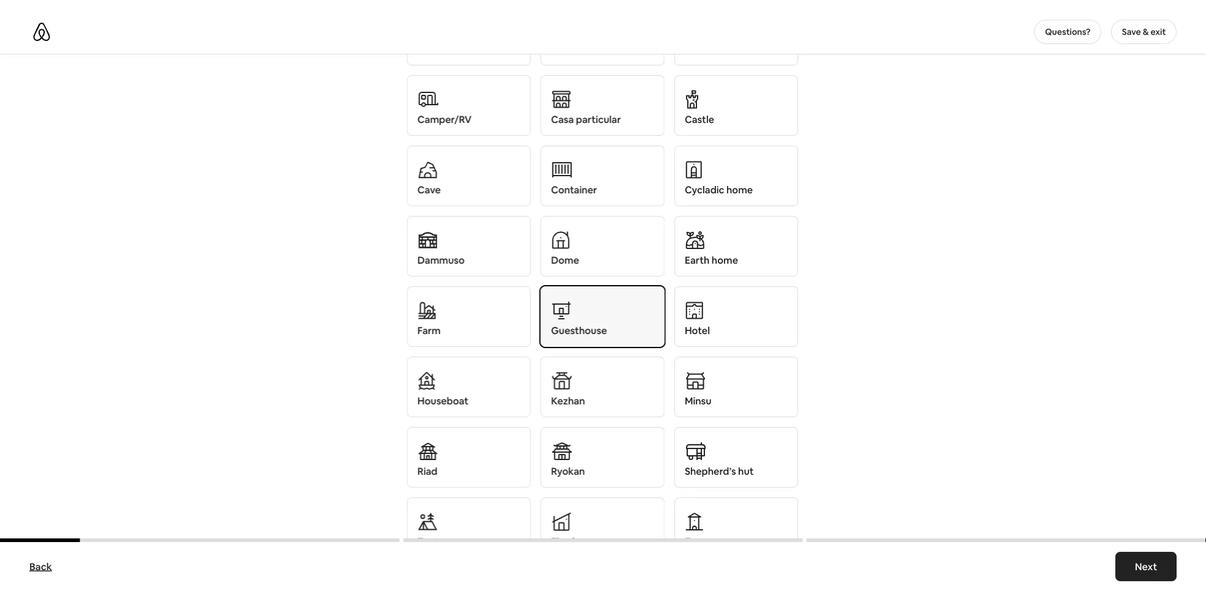 Task type: describe. For each thing, give the bounding box(es) containing it.
cave
[[418, 184, 441, 196]]

earth
[[685, 254, 710, 267]]

camper/rv
[[418, 113, 472, 126]]

ryokan
[[551, 466, 585, 478]]

Cabin button
[[675, 5, 798, 66]]

Houseboat button
[[407, 358, 531, 418]]

Hotel button
[[675, 287, 798, 348]]

save
[[1122, 26, 1141, 37]]

Camper/RV button
[[407, 76, 531, 136]]

container
[[551, 184, 597, 196]]

Cave button
[[407, 146, 531, 207]]

home for earth home
[[712, 254, 738, 267]]

dome
[[551, 254, 579, 267]]

farm
[[418, 325, 441, 337]]

Guesthouse button
[[541, 287, 665, 348]]

Farm button
[[407, 287, 531, 348]]

& for save
[[1143, 26, 1149, 37]]

Riad button
[[407, 428, 531, 489]]

save & exit button
[[1112, 20, 1177, 44]]

cycladic home
[[685, 184, 753, 196]]

Castle button
[[675, 76, 798, 136]]

questions?
[[1046, 26, 1091, 37]]

Cycladic home button
[[675, 146, 798, 207]]

particular
[[576, 113, 621, 126]]

houseboat
[[418, 395, 469, 408]]

casa
[[551, 113, 574, 126]]

Tower button
[[675, 498, 798, 559]]

shepherd's hut
[[685, 466, 754, 478]]

casa particular
[[551, 113, 621, 126]]

boat
[[551, 43, 573, 55]]

home for cycladic home
[[727, 184, 753, 196]]

questions? button
[[1035, 20, 1102, 44]]

earth home
[[685, 254, 738, 267]]

riad
[[418, 466, 438, 478]]

tower
[[685, 536, 714, 549]]

save & exit
[[1122, 26, 1166, 37]]



Task type: locate. For each thing, give the bounding box(es) containing it.
Ryokan button
[[541, 428, 665, 489]]

home inside tiny home button
[[573, 536, 599, 549]]

2 vertical spatial home
[[573, 536, 599, 549]]

next button
[[1116, 553, 1177, 582]]

minsu
[[685, 395, 712, 408]]

dammuso
[[418, 254, 465, 267]]

home right the cycladic
[[727, 184, 753, 196]]

Boat button
[[541, 5, 665, 66]]

back button
[[23, 555, 58, 580]]

home inside earth home button
[[712, 254, 738, 267]]

home right tiny
[[573, 536, 599, 549]]

Kezhan button
[[541, 358, 665, 418]]

1 vertical spatial &
[[438, 43, 445, 55]]

home right earth
[[712, 254, 738, 267]]

bed & breakfast
[[418, 43, 491, 55]]

& inside 'save & exit' button
[[1143, 26, 1149, 37]]

Minsu button
[[675, 358, 798, 418]]

tiny home
[[551, 536, 599, 549]]

Dammuso button
[[407, 217, 531, 277]]

& right the 'bed'
[[438, 43, 445, 55]]

1 vertical spatial home
[[712, 254, 738, 267]]

tiny
[[551, 536, 570, 549]]

Shepherd's hut button
[[675, 428, 798, 489]]

bed
[[418, 43, 436, 55]]

cabin
[[685, 43, 712, 55]]

exit
[[1151, 26, 1166, 37]]

Bed & breakfast button
[[407, 5, 531, 66]]

& inside bed & breakfast button
[[438, 43, 445, 55]]

0 vertical spatial home
[[727, 184, 753, 196]]

Container button
[[541, 146, 665, 207]]

Tent button
[[407, 498, 531, 559]]

1 horizontal spatial &
[[1143, 26, 1149, 37]]

breakfast
[[447, 43, 491, 55]]

hut
[[738, 466, 754, 478]]

castle
[[685, 113, 714, 126]]

Earth home button
[[675, 217, 798, 277]]

cycladic
[[685, 184, 725, 196]]

home
[[727, 184, 753, 196], [712, 254, 738, 267], [573, 536, 599, 549]]

tent
[[418, 536, 438, 549]]

0 vertical spatial &
[[1143, 26, 1149, 37]]

shepherd's
[[685, 466, 736, 478]]

&
[[1143, 26, 1149, 37], [438, 43, 445, 55]]

next
[[1135, 561, 1157, 574]]

back
[[29, 561, 52, 574]]

Dome button
[[541, 217, 665, 277]]

home inside cycladic home button
[[727, 184, 753, 196]]

Casa particular button
[[541, 76, 665, 136]]

0 horizontal spatial &
[[438, 43, 445, 55]]

Tiny home button
[[541, 498, 665, 559]]

hotel
[[685, 325, 710, 337]]

guesthouse
[[551, 325, 607, 337]]

& left exit
[[1143, 26, 1149, 37]]

kezhan
[[551, 395, 585, 408]]

home for tiny home
[[573, 536, 599, 549]]

& for bed
[[438, 43, 445, 55]]



Task type: vqa. For each thing, say whether or not it's contained in the screenshot.
Tower "Button"
yes



